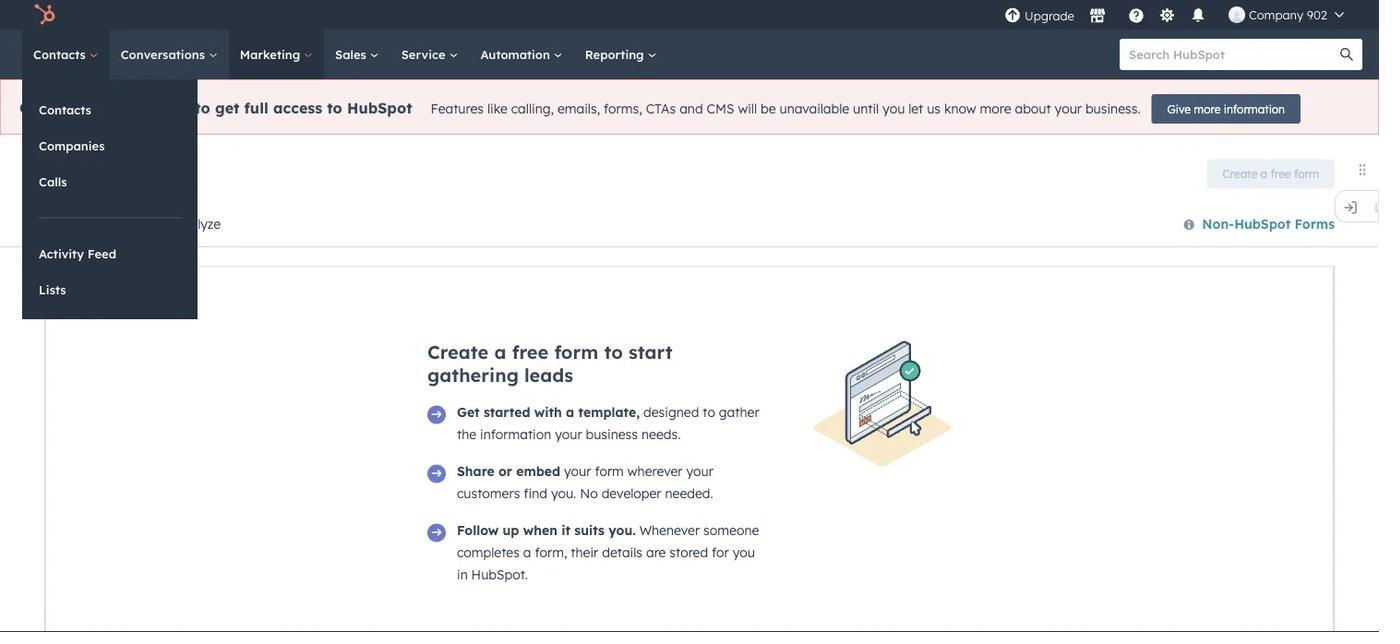 Task type: describe. For each thing, give the bounding box(es) containing it.
conversations
[[121, 47, 208, 62]]

service link
[[390, 30, 469, 79]]

activity feed link
[[22, 236, 198, 271]]

forms banner
[[44, 153, 1335, 202]]

marketing
[[240, 47, 304, 62]]

information inside designed to gather the information your business needs.
[[480, 426, 551, 443]]

suits
[[574, 522, 605, 539]]

navigation containing manage
[[44, 202, 247, 247]]

details
[[602, 545, 643, 561]]

emails,
[[557, 101, 600, 117]]

it
[[561, 522, 570, 539]]

contacts link for the activity feed link at left top
[[22, 92, 198, 127]]

search button
[[1331, 39, 1363, 70]]

be
[[761, 101, 776, 117]]

calls link
[[22, 164, 198, 199]]

designed to gather the information your business needs.
[[457, 404, 759, 443]]

sales
[[335, 47, 370, 62]]

find
[[524, 486, 547, 502]]

calls
[[39, 174, 67, 189]]

until
[[853, 101, 879, 117]]

help button
[[1121, 0, 1152, 30]]

notifications image
[[1190, 8, 1206, 25]]

give for give more information to get full access to hubspot
[[19, 99, 53, 117]]

hubspot.
[[471, 567, 528, 583]]

no
[[580, 486, 598, 502]]

sales link
[[324, 30, 390, 79]]

us
[[927, 101, 941, 117]]

automation
[[480, 47, 554, 62]]

will
[[738, 101, 757, 117]]

started
[[484, 404, 530, 420]]

about
[[1015, 101, 1051, 117]]

features
[[431, 101, 484, 117]]

companies
[[39, 138, 105, 153]]

and
[[680, 101, 703, 117]]

your form wherever your customers find you. no developer needed.
[[457, 463, 713, 502]]

or
[[498, 463, 512, 480]]

contacts menu
[[22, 79, 198, 319]]

feed
[[87, 246, 116, 261]]

non‑hubspot
[[1202, 215, 1291, 231]]

give more information to get full access to hubspot
[[19, 99, 412, 117]]

lists link
[[22, 272, 198, 307]]

give for give more information
[[1167, 102, 1191, 116]]

in
[[457, 567, 468, 583]]

get
[[215, 99, 240, 117]]

embed
[[516, 463, 560, 480]]

create for create a free form
[[1223, 167, 1258, 181]]

to inside designed to gather the information your business needs.
[[703, 404, 715, 420]]

notifications button
[[1182, 0, 1214, 30]]

a right "with"
[[566, 404, 574, 420]]

share or embed
[[457, 463, 560, 480]]

needs.
[[642, 426, 681, 443]]

customers
[[457, 486, 520, 502]]

to inside create a free form to start gathering leads
[[604, 341, 623, 364]]

forms inside button
[[1295, 215, 1335, 231]]

a inside "whenever someone completes a form, their details are stored for you in hubspot."
[[523, 545, 531, 561]]

for
[[712, 545, 729, 561]]

upgrade image
[[1004, 8, 1021, 24]]

your up no
[[564, 463, 591, 480]]

the
[[457, 426, 476, 443]]

company
[[1249, 7, 1304, 22]]

create a free form to start gathering leads
[[427, 341, 673, 387]]

non‑hubspot forms
[[1202, 215, 1335, 231]]

like
[[487, 101, 508, 117]]

free for create a free form to start gathering leads
[[512, 341, 549, 364]]

let
[[909, 101, 923, 117]]

information for give more information
[[1224, 102, 1285, 116]]

follow up when it suits you.
[[457, 522, 636, 539]]

template,
[[578, 404, 640, 420]]

marketing link
[[229, 30, 324, 79]]

1 horizontal spatial more
[[980, 101, 1011, 117]]

contacts inside menu
[[39, 102, 91, 117]]

more for give more information to get full access to hubspot
[[58, 99, 96, 117]]

reporting link
[[574, 30, 668, 79]]

forms 0 forms
[[44, 153, 102, 192]]

you inside "whenever someone completes a form, their details are stored for you in hubspot."
[[733, 545, 755, 561]]

marketplaces button
[[1078, 0, 1117, 30]]

1 horizontal spatial you.
[[609, 522, 636, 539]]

form inside your form wherever your customers find you. no developer needed.
[[595, 463, 624, 480]]

to left get
[[195, 99, 210, 117]]

leads
[[524, 364, 573, 387]]

wherever
[[628, 463, 683, 480]]

give more information
[[1167, 102, 1285, 116]]



Task type: locate. For each thing, give the bounding box(es) containing it.
information
[[101, 99, 190, 117], [1224, 102, 1285, 116], [480, 426, 551, 443]]

0
[[44, 178, 52, 192]]

0 vertical spatial forms
[[44, 153, 102, 176]]

you right for
[[733, 545, 755, 561]]

ctas
[[646, 101, 676, 117]]

cms
[[707, 101, 734, 117]]

search image
[[1340, 48, 1353, 61]]

give right the "business."
[[1167, 102, 1191, 116]]

your
[[1055, 101, 1082, 117], [555, 426, 582, 443], [564, 463, 591, 480], [686, 463, 713, 480]]

business.
[[1086, 101, 1141, 117]]

1 vertical spatial free
[[512, 341, 549, 364]]

whenever
[[639, 522, 700, 539]]

1 vertical spatial form
[[554, 341, 598, 364]]

you left let
[[883, 101, 905, 117]]

form up no
[[595, 463, 624, 480]]

create a free form
[[1223, 167, 1319, 181]]

help image
[[1128, 8, 1145, 25]]

form inside create a free form to start gathering leads
[[554, 341, 598, 364]]

0 horizontal spatial give
[[19, 99, 53, 117]]

share
[[457, 463, 495, 480]]

forms inside banner
[[44, 153, 102, 176]]

0 horizontal spatial free
[[512, 341, 549, 364]]

follow
[[457, 522, 499, 539]]

their
[[571, 545, 598, 561]]

information down the search hubspot search field
[[1224, 102, 1285, 116]]

form for create a free form to start gathering leads
[[554, 341, 598, 364]]

company 902 button
[[1218, 0, 1355, 30]]

developer
[[602, 486, 661, 502]]

up
[[503, 522, 519, 539]]

contacts link for 'marketing' link
[[22, 30, 110, 79]]

more for give more information
[[1194, 102, 1221, 116]]

create inside button
[[1223, 167, 1258, 181]]

1 horizontal spatial give
[[1167, 102, 1191, 116]]

upgrade
[[1025, 8, 1074, 24]]

more down the search hubspot search field
[[1194, 102, 1221, 116]]

navigation
[[44, 202, 247, 247]]

information up companies link
[[101, 99, 190, 117]]

0 vertical spatial create
[[1223, 167, 1258, 181]]

information down 'started'
[[480, 426, 551, 443]]

form inside button
[[1294, 167, 1319, 181]]

marketplaces image
[[1089, 8, 1106, 25]]

contacts
[[33, 47, 89, 62], [39, 102, 91, 117]]

know
[[944, 101, 976, 117]]

to right access
[[327, 99, 342, 117]]

1 horizontal spatial create
[[1223, 167, 1258, 181]]

contacts up companies
[[39, 102, 91, 117]]

activity feed
[[39, 246, 116, 261]]

contacts link down hubspot link
[[22, 30, 110, 79]]

a
[[1261, 167, 1268, 181], [494, 341, 506, 364], [566, 404, 574, 420], [523, 545, 531, 561]]

free for create a free form
[[1271, 167, 1291, 181]]

access
[[273, 99, 322, 117]]

0 vertical spatial you.
[[551, 486, 576, 502]]

create up non‑hubspot
[[1223, 167, 1258, 181]]

lists
[[39, 282, 66, 297]]

business
[[586, 426, 638, 443]]

create a free form button
[[1207, 159, 1335, 189]]

forms,
[[604, 101, 642, 117]]

1 vertical spatial you.
[[609, 522, 636, 539]]

more right know
[[980, 101, 1011, 117]]

forms
[[44, 153, 102, 176], [1295, 215, 1335, 231]]

give
[[19, 99, 53, 117], [1167, 102, 1191, 116]]

menu containing company 902
[[1002, 0, 1357, 30]]

to
[[195, 99, 210, 117], [327, 99, 342, 117], [604, 341, 623, 364], [703, 404, 715, 420]]

completes
[[457, 545, 520, 561]]

form up non‑hubspot forms
[[1294, 167, 1319, 181]]

features like calling, emails, forms, ctas and cms will be unavailable until you let us know more about your business.
[[431, 101, 1141, 117]]

forms up forms
[[44, 153, 102, 176]]

0 horizontal spatial more
[[58, 99, 96, 117]]

2 horizontal spatial information
[[1224, 102, 1285, 116]]

when
[[523, 522, 557, 539]]

a left form,
[[523, 545, 531, 561]]

you. inside your form wherever your customers find you. no developer needed.
[[551, 486, 576, 502]]

hubspot image
[[33, 4, 55, 26]]

settings link
[[1156, 5, 1179, 24]]

0 vertical spatial you
[[883, 101, 905, 117]]

someone
[[703, 522, 759, 539]]

needed.
[[665, 486, 713, 502]]

free inside create a free form to start gathering leads
[[512, 341, 549, 364]]

analyze button
[[148, 202, 247, 246]]

your inside designed to gather the information your business needs.
[[555, 426, 582, 443]]

companies link
[[22, 128, 198, 163]]

a up non‑hubspot forms
[[1261, 167, 1268, 181]]

non‑hubspot forms button
[[1183, 213, 1335, 236]]

1 horizontal spatial free
[[1271, 167, 1291, 181]]

a inside create a free form button
[[1261, 167, 1268, 181]]

analyze
[[174, 216, 221, 232]]

forms
[[55, 178, 87, 192]]

free
[[1271, 167, 1291, 181], [512, 341, 549, 364]]

conversations link
[[110, 30, 229, 79]]

create
[[1223, 167, 1258, 181], [427, 341, 489, 364]]

more up companies
[[58, 99, 96, 117]]

free up non‑hubspot forms
[[1271, 167, 1291, 181]]

more inside give more information link
[[1194, 102, 1221, 116]]

free up "with"
[[512, 341, 549, 364]]

gathering
[[427, 364, 519, 387]]

start
[[629, 341, 673, 364]]

calling,
[[511, 101, 554, 117]]

1 horizontal spatial information
[[480, 426, 551, 443]]

to left start
[[604, 341, 623, 364]]

gather
[[719, 404, 759, 420]]

full
[[244, 99, 268, 117]]

manage button
[[44, 202, 148, 246]]

settings image
[[1159, 8, 1176, 24]]

free inside button
[[1271, 167, 1291, 181]]

manage
[[70, 216, 122, 232]]

unavailable
[[780, 101, 849, 117]]

you. up details
[[609, 522, 636, 539]]

1 vertical spatial you
[[733, 545, 755, 561]]

automation link
[[469, 30, 574, 79]]

reporting
[[585, 47, 648, 62]]

designed
[[643, 404, 699, 420]]

0 horizontal spatial forms
[[44, 153, 102, 176]]

form up get started with a template,
[[554, 341, 598, 364]]

form,
[[535, 545, 567, 561]]

1 vertical spatial contacts
[[39, 102, 91, 117]]

mateo roberts image
[[1229, 6, 1245, 23]]

0 vertical spatial contacts link
[[22, 30, 110, 79]]

your right about
[[1055, 101, 1082, 117]]

2 contacts link from the top
[[22, 92, 198, 127]]

service
[[401, 47, 449, 62]]

menu
[[1002, 0, 1357, 30]]

give more information link
[[1152, 94, 1301, 124]]

whenever someone completes a form, their details are stored for you in hubspot.
[[457, 522, 759, 583]]

2 vertical spatial form
[[595, 463, 624, 480]]

with
[[534, 404, 562, 420]]

information for give more information to get full access to hubspot
[[101, 99, 190, 117]]

stored
[[670, 545, 708, 561]]

0 horizontal spatial you.
[[551, 486, 576, 502]]

Search HubSpot search field
[[1120, 39, 1346, 70]]

get started with a template,
[[457, 404, 640, 420]]

get
[[457, 404, 480, 420]]

1 horizontal spatial forms
[[1295, 215, 1335, 231]]

0 vertical spatial free
[[1271, 167, 1291, 181]]

form for create a free form
[[1294, 167, 1319, 181]]

a left "leads"
[[494, 341, 506, 364]]

create inside create a free form to start gathering leads
[[427, 341, 489, 364]]

0 horizontal spatial you
[[733, 545, 755, 561]]

0 vertical spatial form
[[1294, 167, 1319, 181]]

902
[[1307, 7, 1327, 22]]

give up companies
[[19, 99, 53, 117]]

0 vertical spatial contacts
[[33, 47, 89, 62]]

your down get started with a template,
[[555, 426, 582, 443]]

1 contacts link from the top
[[22, 30, 110, 79]]

contacts down hubspot link
[[33, 47, 89, 62]]

create up get
[[427, 341, 489, 364]]

you. left no
[[551, 486, 576, 502]]

forms down create a free form
[[1295, 215, 1335, 231]]

1 vertical spatial forms
[[1295, 215, 1335, 231]]

1 horizontal spatial you
[[883, 101, 905, 117]]

2 horizontal spatial more
[[1194, 102, 1221, 116]]

are
[[646, 545, 666, 561]]

create for create a free form to start gathering leads
[[427, 341, 489, 364]]

a inside create a free form to start gathering leads
[[494, 341, 506, 364]]

contacts link up companies link
[[22, 92, 198, 127]]

0 horizontal spatial information
[[101, 99, 190, 117]]

company 902
[[1249, 7, 1327, 22]]

1 vertical spatial contacts link
[[22, 92, 198, 127]]

your up needed.
[[686, 463, 713, 480]]

0 horizontal spatial create
[[427, 341, 489, 364]]

activity
[[39, 246, 84, 261]]

to left gather
[[703, 404, 715, 420]]

hubspot link
[[22, 4, 69, 26]]

form
[[1294, 167, 1319, 181], [554, 341, 598, 364], [595, 463, 624, 480]]

1 vertical spatial create
[[427, 341, 489, 364]]



Task type: vqa. For each thing, say whether or not it's contained in the screenshot.
'The' in Security Center report Get notified of your portal's Security Center results if they fall below the perfect score.
no



